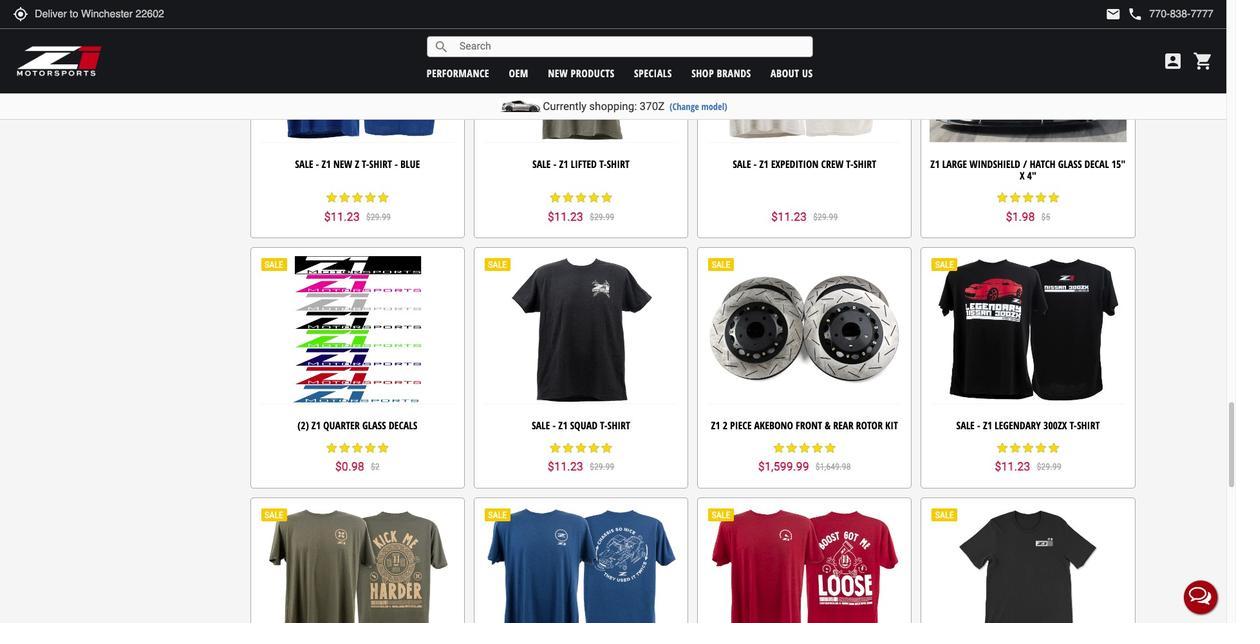 Task type: vqa. For each thing, say whether or not it's contained in the screenshot.
"SHOP APPAREL" "button"
no



Task type: describe. For each thing, give the bounding box(es) containing it.
star star star star star $1,599.99 $1,649.98
[[759, 442, 851, 474]]

piece
[[731, 419, 752, 433]]

sale for sale - z1 expedition crew t-shirt
[[733, 157, 752, 171]]

front
[[796, 419, 823, 433]]

rear
[[834, 419, 854, 433]]

star star star star star $0.98 $2
[[325, 442, 390, 474]]

z1 large windshield / hatch glass decal 15" x 4"
[[931, 157, 1126, 183]]

sale for sale - z1 legendary 300zx t-shirt
[[957, 419, 975, 433]]

sale for sale - z1 new z t-shirt - blue
[[295, 157, 313, 171]]

$11.23 $29.99
[[772, 210, 838, 223]]

z1 left expedition at the right top
[[760, 157, 769, 171]]

new products link
[[548, 66, 615, 80]]

(change
[[670, 100, 700, 113]]

currently shopping: 370z (change model)
[[543, 100, 728, 113]]

oem link
[[509, 66, 529, 80]]

$2
[[371, 462, 380, 472]]

4"
[[1028, 169, 1037, 183]]

lifted
[[571, 157, 597, 171]]

sale for sale - z1 squad t-shirt
[[532, 419, 550, 433]]

15"
[[1112, 157, 1126, 171]]

/
[[1024, 157, 1028, 171]]

$11.23 down expedition at the right top
[[772, 210, 807, 223]]

legendary
[[995, 419, 1042, 433]]

products
[[571, 66, 615, 80]]

t- right lifted
[[600, 157, 607, 171]]

large
[[943, 157, 968, 171]]

sale - z1 new z t-shirt - blue
[[295, 157, 420, 171]]

hatch
[[1030, 157, 1056, 171]]

z1 left the 2
[[712, 419, 721, 433]]

us
[[803, 66, 813, 80]]

z1 left squad
[[559, 419, 568, 433]]

mail
[[1106, 6, 1122, 22]]

300zx
[[1044, 419, 1068, 433]]

rotor
[[857, 419, 883, 433]]

sale for sale - z1 lifted t-shirt
[[533, 157, 551, 171]]

shirt for sale - z1 new z t-shirt - blue
[[370, 157, 392, 171]]

brands
[[717, 66, 752, 80]]

new
[[334, 157, 353, 171]]

star star star star star $11.23 $29.99 for legendary
[[995, 442, 1062, 474]]

shopping:
[[590, 100, 637, 113]]

sale - z1 lifted t-shirt
[[533, 157, 630, 171]]

sale - z1 expedition crew t-shirt
[[733, 157, 877, 171]]

1 vertical spatial glass
[[363, 419, 386, 433]]

$0.98
[[335, 460, 365, 474]]

blue
[[401, 157, 420, 171]]

star star star star star $11.23 $29.99 for new
[[324, 191, 391, 223]]

z
[[355, 157, 360, 171]]

glass inside z1 large windshield / hatch glass decal 15" x 4"
[[1059, 157, 1083, 171]]

2
[[723, 419, 728, 433]]

star star star star star $11.23 $29.99 for squad
[[548, 442, 615, 474]]

x
[[1020, 169, 1025, 183]]

shop brands link
[[692, 66, 752, 80]]

$1.98
[[1007, 210, 1036, 223]]

performance link
[[427, 66, 490, 80]]

z1 left lifted
[[559, 157, 569, 171]]

- for sale - z1 new z t-shirt - blue
[[316, 157, 319, 171]]

my_location
[[13, 6, 28, 22]]

$29.99 for sale - z1 squad t-shirt
[[590, 462, 615, 472]]

about us link
[[771, 66, 813, 80]]



Task type: locate. For each thing, give the bounding box(es) containing it.
- left blue
[[395, 157, 398, 171]]

new products
[[548, 66, 615, 80]]

squad
[[570, 419, 598, 433]]

$29.99 for sale - z1 legendary 300zx t-shirt
[[1037, 462, 1062, 472]]

t- for sale - z1 legendary 300zx t-shirt
[[1070, 419, 1078, 433]]

star star star star star $1.98 $5
[[997, 191, 1061, 223]]

0 horizontal spatial glass
[[363, 419, 386, 433]]

crew
[[822, 157, 844, 171]]

$29.99 down '300zx'
[[1037, 462, 1062, 472]]

t- right '300zx'
[[1070, 419, 1078, 433]]

z1 inside z1 large windshield / hatch glass decal 15" x 4"
[[931, 157, 940, 171]]

z1 left new
[[322, 157, 331, 171]]

glass
[[1059, 157, 1083, 171], [363, 419, 386, 433]]

$11.23 down the sale - z1 lifted t-shirt
[[548, 210, 584, 223]]

$11.23 down sale - z1 squad t-shirt
[[548, 460, 584, 474]]

mail phone
[[1106, 6, 1144, 22]]

(change model) link
[[670, 100, 728, 113]]

t- right squad
[[600, 419, 608, 433]]

z1 left legendary
[[984, 419, 993, 433]]

- left squad
[[553, 419, 556, 433]]

$29.99 down crew
[[814, 212, 838, 222]]

sale left lifted
[[533, 157, 551, 171]]

specials
[[635, 66, 672, 80]]

shirt right crew
[[854, 157, 877, 171]]

$11.23 down new
[[324, 210, 360, 223]]

$11.23 for sale - z1 squad t-shirt
[[548, 460, 584, 474]]

shirt
[[370, 157, 392, 171], [607, 157, 630, 171], [854, 157, 877, 171], [608, 419, 631, 433], [1078, 419, 1101, 433]]

phone
[[1128, 6, 1144, 22]]

glass left decals
[[363, 419, 386, 433]]

shirt for sale - z1 legendary 300zx t-shirt
[[1078, 419, 1101, 433]]

kit
[[886, 419, 899, 433]]

$1,599.99
[[759, 460, 810, 474]]

decals
[[389, 419, 418, 433]]

- for sale - z1 squad t-shirt
[[553, 419, 556, 433]]

t- right crew
[[847, 157, 854, 171]]

star star star star star $11.23 $29.99 down the sale - z1 lifted t-shirt
[[548, 191, 615, 223]]

specials link
[[635, 66, 672, 80]]

$29.99 inside the $11.23 $29.99
[[814, 212, 838, 222]]

account_box link
[[1160, 51, 1187, 72]]

shirt right squad
[[608, 419, 631, 433]]

star
[[325, 191, 338, 204], [338, 191, 351, 204], [351, 191, 364, 204], [364, 191, 377, 204], [377, 191, 390, 204], [549, 191, 562, 204], [562, 191, 575, 204], [575, 191, 588, 204], [588, 191, 601, 204], [601, 191, 614, 204], [997, 191, 1009, 204], [1009, 191, 1022, 204], [1022, 191, 1035, 204], [1035, 191, 1048, 204], [1048, 191, 1061, 204], [325, 442, 338, 455], [338, 442, 351, 455], [351, 442, 364, 455], [364, 442, 377, 455], [377, 442, 390, 455], [549, 442, 562, 455], [562, 442, 575, 455], [575, 442, 588, 455], [588, 442, 601, 455], [601, 442, 614, 455], [773, 442, 786, 455], [786, 442, 799, 455], [799, 442, 812, 455], [812, 442, 824, 455], [824, 442, 837, 455], [997, 442, 1009, 455], [1009, 442, 1022, 455], [1022, 442, 1035, 455], [1035, 442, 1048, 455], [1048, 442, 1061, 455]]

sale left legendary
[[957, 419, 975, 433]]

sale left expedition at the right top
[[733, 157, 752, 171]]

(2)
[[298, 419, 309, 433]]

- left new
[[316, 157, 319, 171]]

370z
[[640, 100, 665, 113]]

sale
[[295, 157, 313, 171], [533, 157, 551, 171], [733, 157, 752, 171], [532, 419, 550, 433], [957, 419, 975, 433]]

search
[[434, 39, 449, 54]]

$29.99 down sale - z1 new z t-shirt - blue
[[366, 212, 391, 222]]

$1,649.98
[[816, 462, 851, 472]]

z1 2 piece akebono front & rear rotor kit
[[712, 419, 899, 433]]

t- right z
[[362, 157, 370, 171]]

shirt for sale - z1 expedition crew t-shirt
[[854, 157, 877, 171]]

- left expedition at the right top
[[754, 157, 757, 171]]

windshield
[[970, 157, 1021, 171]]

currently
[[543, 100, 587, 113]]

t-
[[362, 157, 370, 171], [600, 157, 607, 171], [847, 157, 854, 171], [600, 419, 608, 433], [1070, 419, 1078, 433]]

- for sale - z1 expedition crew t-shirt
[[754, 157, 757, 171]]

account_box
[[1163, 51, 1184, 72]]

t- for sale - z1 new z t-shirt - blue
[[362, 157, 370, 171]]

sale left new
[[295, 157, 313, 171]]

$29.99 down squad
[[590, 462, 615, 472]]

star star star star star $11.23 $29.99 down the sale - z1 legendary 300zx t-shirt
[[995, 442, 1062, 474]]

$29.99 down lifted
[[590, 212, 615, 222]]

oem
[[509, 66, 529, 80]]

sale - z1 squad t-shirt
[[532, 419, 631, 433]]

$11.23 for sale - z1 new z t-shirt - blue
[[324, 210, 360, 223]]

z1 motorsports logo image
[[16, 45, 103, 77]]

$11.23 down legendary
[[995, 460, 1031, 474]]

expedition
[[772, 157, 819, 171]]

- for sale - z1 lifted t-shirt
[[554, 157, 557, 171]]

about us
[[771, 66, 813, 80]]

$29.99 for sale - z1 lifted t-shirt
[[590, 212, 615, 222]]

$11.23
[[324, 210, 360, 223], [548, 210, 584, 223], [772, 210, 807, 223], [548, 460, 584, 474], [995, 460, 1031, 474]]

z1
[[322, 157, 331, 171], [559, 157, 569, 171], [760, 157, 769, 171], [931, 157, 940, 171], [312, 419, 321, 433], [559, 419, 568, 433], [712, 419, 721, 433], [984, 419, 993, 433]]

shop brands
[[692, 66, 752, 80]]

glass left decal
[[1059, 157, 1083, 171]]

akebono
[[755, 419, 794, 433]]

1 horizontal spatial glass
[[1059, 157, 1083, 171]]

model)
[[702, 100, 728, 113]]

about
[[771, 66, 800, 80]]

&
[[825, 419, 831, 433]]

-
[[316, 157, 319, 171], [395, 157, 398, 171], [554, 157, 557, 171], [754, 157, 757, 171], [553, 419, 556, 433], [978, 419, 981, 433]]

new
[[548, 66, 568, 80]]

(2) z1 quarter glass decals
[[298, 419, 418, 433]]

shirt right lifted
[[607, 157, 630, 171]]

sale left squad
[[532, 419, 550, 433]]

$29.99 for sale - z1 new z t-shirt - blue
[[366, 212, 391, 222]]

star star star star star $11.23 $29.99 down sale - z1 squad t-shirt
[[548, 442, 615, 474]]

star star star star star $11.23 $29.99 for lifted
[[548, 191, 615, 223]]

quarter
[[323, 419, 360, 433]]

shop
[[692, 66, 714, 80]]

z1 right (2)
[[312, 419, 321, 433]]

Search search field
[[449, 37, 813, 57]]

decal
[[1085, 157, 1110, 171]]

t- for sale - z1 expedition crew t-shirt
[[847, 157, 854, 171]]

star star star star star $11.23 $29.99 down sale - z1 new z t-shirt - blue
[[324, 191, 391, 223]]

sale - z1 legendary 300zx t-shirt
[[957, 419, 1101, 433]]

$29.99
[[366, 212, 391, 222], [590, 212, 615, 222], [814, 212, 838, 222], [590, 462, 615, 472], [1037, 462, 1062, 472]]

z1 left 'large'
[[931, 157, 940, 171]]

phone link
[[1128, 6, 1214, 22]]

$11.23 for sale - z1 legendary 300zx t-shirt
[[995, 460, 1031, 474]]

performance
[[427, 66, 490, 80]]

$5
[[1042, 212, 1051, 222]]

mail link
[[1106, 6, 1122, 22]]

$11.23 for sale - z1 lifted t-shirt
[[548, 210, 584, 223]]

shopping_cart link
[[1191, 51, 1214, 72]]

shirt right z
[[370, 157, 392, 171]]

- left legendary
[[978, 419, 981, 433]]

- for sale - z1 legendary 300zx t-shirt
[[978, 419, 981, 433]]

shirt right '300zx'
[[1078, 419, 1101, 433]]

- left lifted
[[554, 157, 557, 171]]

shopping_cart
[[1194, 51, 1214, 72]]

star star star star star $11.23 $29.99
[[324, 191, 391, 223], [548, 191, 615, 223], [548, 442, 615, 474], [995, 442, 1062, 474]]

0 vertical spatial glass
[[1059, 157, 1083, 171]]



